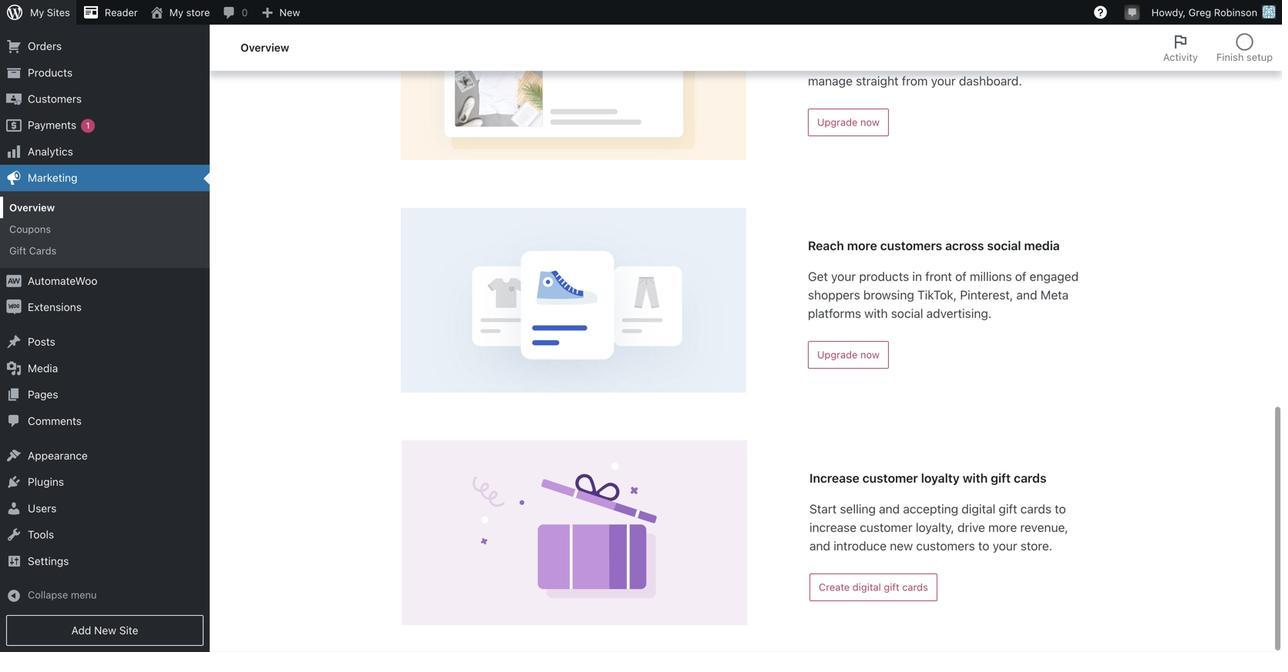 Task type: describe. For each thing, give the bounding box(es) containing it.
loyalty,
[[916, 521, 954, 536]]

customer inside 'start selling and accepting digital gift cards to increase customer loyalty, drive more revenue, and introduce new customers to your store.'
[[860, 521, 913, 536]]

upgrades link
[[0, 0, 210, 25]]

2 now from the top
[[860, 350, 880, 362]]

products
[[28, 66, 73, 79]]

my store link
[[144, 0, 216, 25]]

0 vertical spatial gift
[[991, 472, 1011, 487]]

products link
[[0, 60, 210, 86]]

plugins
[[28, 476, 64, 489]]

shoppers inside reach active shoppers across google with product listings and ads that you can create and manage straight from your dashboard.
[[882, 37, 935, 52]]

create digital gift cards
[[819, 583, 928, 594]]

cards inside 'start selling and accepting digital gift cards to increase customer loyalty, drive more revenue, and introduce new customers to your store.'
[[1020, 503, 1052, 518]]

howdy, greg robinson
[[1152, 7, 1257, 18]]

new inside toolbar navigation
[[279, 7, 300, 18]]

appearance
[[28, 450, 88, 463]]

tab list containing activity
[[1154, 25, 1282, 71]]

marketing link
[[0, 165, 210, 191]]

introduce
[[834, 540, 887, 555]]

howdy,
[[1152, 7, 1186, 18]]

extensions
[[28, 301, 82, 314]]

accepting
[[903, 503, 958, 518]]

notification image
[[1126, 5, 1138, 18]]

activity button
[[1154, 25, 1207, 71]]

2 vertical spatial with
[[963, 472, 988, 487]]

and right "selling"
[[879, 503, 900, 518]]

extensions link
[[0, 295, 210, 321]]

products
[[859, 270, 909, 285]]

reader
[[105, 7, 138, 18]]

customers inside 'start selling and accepting digital gift cards to increase customer loyalty, drive more revenue, and introduce new customers to your store.'
[[916, 540, 975, 555]]

settings link
[[0, 549, 210, 575]]

2 upgrade now from the top
[[817, 350, 880, 362]]

1 now from the top
[[860, 117, 880, 129]]

my sites link
[[0, 0, 76, 25]]

0 horizontal spatial new
[[94, 625, 116, 638]]

more inside 'start selling and accepting digital gift cards to increase customer loyalty, drive more revenue, and introduce new customers to your store.'
[[988, 521, 1017, 536]]

digital inside 'start selling and accepting digital gift cards to increase customer loyalty, drive more revenue, and introduce new customers to your store.'
[[962, 503, 995, 518]]

and right create
[[1056, 56, 1077, 70]]

pinterest,
[[960, 289, 1013, 303]]

and up from
[[898, 56, 918, 70]]

with inside reach active shoppers across google with product listings and ads that you can create and manage straight from your dashboard.
[[1021, 37, 1045, 52]]

store.
[[1021, 540, 1052, 555]]

reach for reach active shoppers across google with product listings and ads that you can create and manage straight from your dashboard.
[[808, 37, 843, 52]]

add new site link
[[6, 616, 204, 647]]

gift
[[9, 245, 26, 257]]

collapse menu button
[[0, 584, 210, 610]]

millions
[[970, 270, 1012, 285]]

add
[[71, 625, 91, 638]]

posts link
[[0, 329, 210, 356]]

plugins link
[[0, 470, 210, 496]]

setup
[[1247, 51, 1273, 63]]

collapse menu
[[28, 590, 97, 601]]

tools
[[28, 529, 54, 542]]

pages
[[28, 389, 58, 401]]

robinson
[[1214, 7, 1257, 18]]

site
[[119, 625, 138, 638]]

browsing
[[863, 289, 914, 303]]

increase customer loyalty with gift cards
[[809, 472, 1047, 487]]

meta
[[1041, 289, 1069, 303]]

coupons link
[[0, 219, 210, 240]]

and inside get your products in front of millions of engaged shoppers browsing tiktok, pinterest, and meta platforms with social advertising.
[[1016, 289, 1037, 303]]

dashboard.
[[959, 74, 1022, 89]]

my for my store
[[169, 7, 183, 18]]

media
[[28, 362, 58, 375]]

2 upgrade from the top
[[817, 350, 858, 362]]

0 vertical spatial cards
[[1014, 472, 1047, 487]]

automatewoo
[[28, 275, 98, 287]]

engaged
[[1030, 270, 1079, 285]]

gift cards
[[9, 245, 56, 257]]

0 vertical spatial to
[[1055, 503, 1066, 518]]

add new site
[[71, 625, 138, 638]]

analytics link
[[0, 139, 210, 165]]

settings
[[28, 555, 69, 568]]

and down increase
[[809, 540, 830, 555]]

posts
[[28, 336, 55, 349]]

upgrades
[[28, 5, 76, 18]]

1 upgrade now link from the top
[[808, 109, 889, 137]]

coupons
[[9, 224, 51, 235]]

my sites
[[30, 7, 70, 18]]

1 upgrade from the top
[[817, 117, 858, 129]]

marketing
[[28, 172, 77, 184]]

finish
[[1216, 51, 1244, 63]]

customers link
[[0, 86, 210, 112]]

front
[[925, 270, 952, 285]]

drive
[[958, 521, 985, 536]]

0 vertical spatial more
[[847, 239, 877, 254]]

create digital gift cards link
[[809, 575, 937, 603]]

your inside get your products in front of millions of engaged shoppers browsing tiktok, pinterest, and meta platforms with social advertising.
[[831, 270, 856, 285]]

product
[[808, 56, 852, 70]]

increase
[[809, 472, 859, 487]]



Task type: vqa. For each thing, say whether or not it's contained in the screenshot.
Collapse
yes



Task type: locate. For each thing, give the bounding box(es) containing it.
with right loyalty
[[963, 472, 988, 487]]

0 vertical spatial shoppers
[[882, 37, 935, 52]]

0 vertical spatial upgrade
[[817, 117, 858, 129]]

tools link
[[0, 522, 210, 549]]

tiktok,
[[917, 289, 957, 303]]

advertising.
[[926, 307, 992, 322]]

0 vertical spatial customer
[[862, 472, 918, 487]]

2 vertical spatial your
[[993, 540, 1017, 555]]

0 horizontal spatial overview
[[9, 202, 55, 213]]

finish setup button
[[1207, 25, 1282, 71]]

1 of from the left
[[955, 270, 967, 285]]

with up create
[[1021, 37, 1045, 52]]

and left meta
[[1016, 289, 1037, 303]]

google
[[978, 37, 1018, 52]]

1 vertical spatial cards
[[1020, 503, 1052, 518]]

of right front
[[955, 270, 967, 285]]

2 of from the left
[[1015, 270, 1026, 285]]

my for my sites
[[30, 7, 44, 18]]

upgrade now down the platforms
[[817, 350, 880, 362]]

across inside reach active shoppers across google with product listings and ads that you can create and manage straight from your dashboard.
[[938, 37, 975, 52]]

now down straight
[[860, 117, 880, 129]]

start selling and accepting digital gift cards to increase customer loyalty, drive more revenue, and introduce new customers to your store.
[[809, 503, 1068, 555]]

upgrade down the platforms
[[817, 350, 858, 362]]

to up revenue, at right
[[1055, 503, 1066, 518]]

of right millions
[[1015, 270, 1026, 285]]

digital
[[962, 503, 995, 518], [853, 583, 881, 594]]

gift inside 'start selling and accepting digital gift cards to increase customer loyalty, drive more revenue, and introduce new customers to your store.'
[[999, 503, 1017, 518]]

2 vertical spatial gift
[[884, 583, 899, 594]]

my left store
[[169, 7, 183, 18]]

in
[[912, 270, 922, 285]]

2 horizontal spatial your
[[993, 540, 1017, 555]]

sites
[[47, 7, 70, 18]]

0 vertical spatial customers
[[880, 239, 942, 254]]

customers up the in
[[880, 239, 942, 254]]

cards
[[29, 245, 56, 257]]

reach more customers across social media
[[808, 239, 1060, 254]]

upgrade now link down the platforms
[[808, 342, 889, 370]]

1 horizontal spatial more
[[988, 521, 1017, 536]]

loyalty
[[921, 472, 960, 487]]

0 horizontal spatial digital
[[853, 583, 881, 594]]

tab list
[[1154, 25, 1282, 71]]

orders
[[28, 40, 62, 52]]

1 vertical spatial across
[[945, 239, 984, 254]]

of
[[955, 270, 967, 285], [1015, 270, 1026, 285]]

reach up get
[[808, 239, 844, 254]]

customers down 'loyalty,'
[[916, 540, 975, 555]]

create
[[1017, 56, 1052, 70]]

payments
[[28, 119, 76, 132]]

1 horizontal spatial your
[[931, 74, 956, 89]]

0 vertical spatial social
[[987, 239, 1021, 254]]

1 vertical spatial more
[[988, 521, 1017, 536]]

shoppers up ads
[[882, 37, 935, 52]]

digital up 'drive'
[[962, 503, 995, 518]]

across up that
[[938, 37, 975, 52]]

0 vertical spatial overview
[[241, 41, 289, 54]]

0
[[242, 7, 248, 18]]

you
[[970, 56, 991, 70]]

1 upgrade now from the top
[[817, 117, 880, 129]]

1 horizontal spatial overview
[[241, 41, 289, 54]]

0 vertical spatial now
[[860, 117, 880, 129]]

across up front
[[945, 239, 984, 254]]

my left "sites"
[[30, 7, 44, 18]]

upgrade now link
[[808, 109, 889, 137], [808, 342, 889, 370]]

your right get
[[831, 270, 856, 285]]

gift cards link
[[0, 240, 210, 262]]

0 horizontal spatial social
[[891, 307, 923, 322]]

2 vertical spatial cards
[[902, 583, 928, 594]]

across for social
[[945, 239, 984, 254]]

new
[[890, 540, 913, 555]]

with inside get your products in front of millions of engaged shoppers browsing tiktok, pinterest, and meta platforms with social advertising.
[[864, 307, 888, 322]]

customers
[[28, 92, 82, 105]]

0 horizontal spatial of
[[955, 270, 967, 285]]

0 vertical spatial across
[[938, 37, 975, 52]]

1 vertical spatial social
[[891, 307, 923, 322]]

2 reach from the top
[[808, 239, 844, 254]]

ads
[[922, 56, 942, 70]]

2 upgrade now link from the top
[[808, 342, 889, 370]]

listings
[[855, 56, 894, 70]]

0 horizontal spatial to
[[978, 540, 989, 555]]

your down ads
[[931, 74, 956, 89]]

active
[[846, 37, 879, 52]]

1 horizontal spatial my
[[169, 7, 183, 18]]

can
[[994, 56, 1014, 70]]

0 vertical spatial your
[[931, 74, 956, 89]]

appearance link
[[0, 443, 210, 470]]

more right 'drive'
[[988, 521, 1017, 536]]

reach up product
[[808, 37, 843, 52]]

upgrade down manage
[[817, 117, 858, 129]]

1 horizontal spatial shoppers
[[882, 37, 935, 52]]

revenue,
[[1020, 521, 1068, 536]]

create
[[819, 583, 850, 594]]

1 horizontal spatial to
[[1055, 503, 1066, 518]]

0 vertical spatial upgrade now link
[[808, 109, 889, 137]]

automatewoo link
[[0, 268, 210, 295]]

reader link
[[76, 0, 144, 25]]

upgrade now link down manage
[[808, 109, 889, 137]]

0 horizontal spatial more
[[847, 239, 877, 254]]

1 horizontal spatial of
[[1015, 270, 1026, 285]]

customer up new
[[860, 521, 913, 536]]

overview
[[241, 41, 289, 54], [9, 202, 55, 213]]

1 reach from the top
[[808, 37, 843, 52]]

social up millions
[[987, 239, 1021, 254]]

now down the platforms
[[860, 350, 880, 362]]

new right 0
[[279, 7, 300, 18]]

0 vertical spatial with
[[1021, 37, 1045, 52]]

0 vertical spatial upgrade now
[[817, 117, 880, 129]]

to down 'drive'
[[978, 540, 989, 555]]

1 horizontal spatial digital
[[962, 503, 995, 518]]

comments link
[[0, 408, 210, 435]]

get your products in front of millions of engaged shoppers browsing tiktok, pinterest, and meta platforms with social advertising.
[[808, 270, 1079, 322]]

media link
[[0, 356, 210, 382]]

with down browsing
[[864, 307, 888, 322]]

media
[[1024, 239, 1060, 254]]

1 vertical spatial upgrade now
[[817, 350, 880, 362]]

1 vertical spatial overview
[[9, 202, 55, 213]]

platforms
[[808, 307, 861, 322]]

1 vertical spatial your
[[831, 270, 856, 285]]

overview up coupons at the left
[[9, 202, 55, 213]]

new
[[279, 7, 300, 18], [94, 625, 116, 638]]

greg
[[1189, 7, 1211, 18]]

finish setup
[[1216, 51, 1273, 63]]

1 vertical spatial with
[[864, 307, 888, 322]]

across for google
[[938, 37, 975, 52]]

digital inside create digital gift cards link
[[853, 583, 881, 594]]

0 vertical spatial reach
[[808, 37, 843, 52]]

to
[[1055, 503, 1066, 518], [978, 540, 989, 555]]

upgrade now down manage
[[817, 117, 880, 129]]

collapse
[[28, 590, 68, 601]]

reach
[[808, 37, 843, 52], [808, 239, 844, 254]]

1 my from the left
[[30, 7, 44, 18]]

1 vertical spatial now
[[860, 350, 880, 362]]

your left store.
[[993, 540, 1017, 555]]

1 vertical spatial new
[[94, 625, 116, 638]]

0 horizontal spatial my
[[30, 7, 44, 18]]

from
[[902, 74, 928, 89]]

2 horizontal spatial with
[[1021, 37, 1045, 52]]

activity
[[1163, 51, 1198, 63]]

social inside get your products in front of millions of engaged shoppers browsing tiktok, pinterest, and meta platforms with social advertising.
[[891, 307, 923, 322]]

customer up "selling"
[[862, 472, 918, 487]]

customers
[[880, 239, 942, 254], [916, 540, 975, 555]]

1 vertical spatial reach
[[808, 239, 844, 254]]

users
[[28, 503, 57, 515]]

reach for reach more customers across social media
[[808, 239, 844, 254]]

1 vertical spatial upgrade now link
[[808, 342, 889, 370]]

customer
[[862, 472, 918, 487], [860, 521, 913, 536]]

my
[[30, 7, 44, 18], [169, 7, 183, 18]]

social down browsing
[[891, 307, 923, 322]]

shoppers inside get your products in front of millions of engaged shoppers browsing tiktok, pinterest, and meta platforms with social advertising.
[[808, 289, 860, 303]]

1 horizontal spatial social
[[987, 239, 1021, 254]]

0 vertical spatial digital
[[962, 503, 995, 518]]

toolbar navigation
[[0, 0, 1282, 28]]

0 horizontal spatial with
[[864, 307, 888, 322]]

0 horizontal spatial your
[[831, 270, 856, 285]]

0 horizontal spatial shoppers
[[808, 289, 860, 303]]

1 vertical spatial gift
[[999, 503, 1017, 518]]

overview link
[[0, 197, 210, 219]]

your inside 'start selling and accepting digital gift cards to increase customer loyalty, drive more revenue, and introduce new customers to your store.'
[[993, 540, 1017, 555]]

start
[[809, 503, 837, 518]]

your inside reach active shoppers across google with product listings and ads that you can create and manage straight from your dashboard.
[[931, 74, 956, 89]]

get
[[808, 270, 828, 285]]

shoppers
[[882, 37, 935, 52], [808, 289, 860, 303]]

comments
[[28, 415, 82, 428]]

1 vertical spatial to
[[978, 540, 989, 555]]

digital right create
[[853, 583, 881, 594]]

1 vertical spatial shoppers
[[808, 289, 860, 303]]

1
[[86, 121, 90, 131]]

cards
[[1014, 472, 1047, 487], [1020, 503, 1052, 518], [902, 583, 928, 594]]

new link
[[254, 0, 306, 25]]

new left site
[[94, 625, 116, 638]]

1 horizontal spatial with
[[963, 472, 988, 487]]

1 vertical spatial customers
[[916, 540, 975, 555]]

orders link
[[0, 33, 210, 60]]

upgrade now
[[817, 117, 880, 129], [817, 350, 880, 362]]

upgrade
[[817, 117, 858, 129], [817, 350, 858, 362]]

1 vertical spatial digital
[[853, 583, 881, 594]]

menu
[[71, 590, 97, 601]]

users link
[[0, 496, 210, 522]]

reach active shoppers across google with product listings and ads that you can create and manage straight from your dashboard.
[[808, 37, 1077, 89]]

increase
[[809, 521, 857, 536]]

overview down new link
[[241, 41, 289, 54]]

1 horizontal spatial new
[[279, 7, 300, 18]]

selling
[[840, 503, 876, 518]]

2 my from the left
[[169, 7, 183, 18]]

1 vertical spatial upgrade
[[817, 350, 858, 362]]

straight
[[856, 74, 899, 89]]

1 vertical spatial customer
[[860, 521, 913, 536]]

shoppers up the platforms
[[808, 289, 860, 303]]

and
[[898, 56, 918, 70], [1056, 56, 1077, 70], [1016, 289, 1037, 303], [879, 503, 900, 518], [809, 540, 830, 555]]

store
[[186, 7, 210, 18]]

more up 'products'
[[847, 239, 877, 254]]

reach inside reach active shoppers across google with product listings and ads that you can create and manage straight from your dashboard.
[[808, 37, 843, 52]]

0 vertical spatial new
[[279, 7, 300, 18]]



